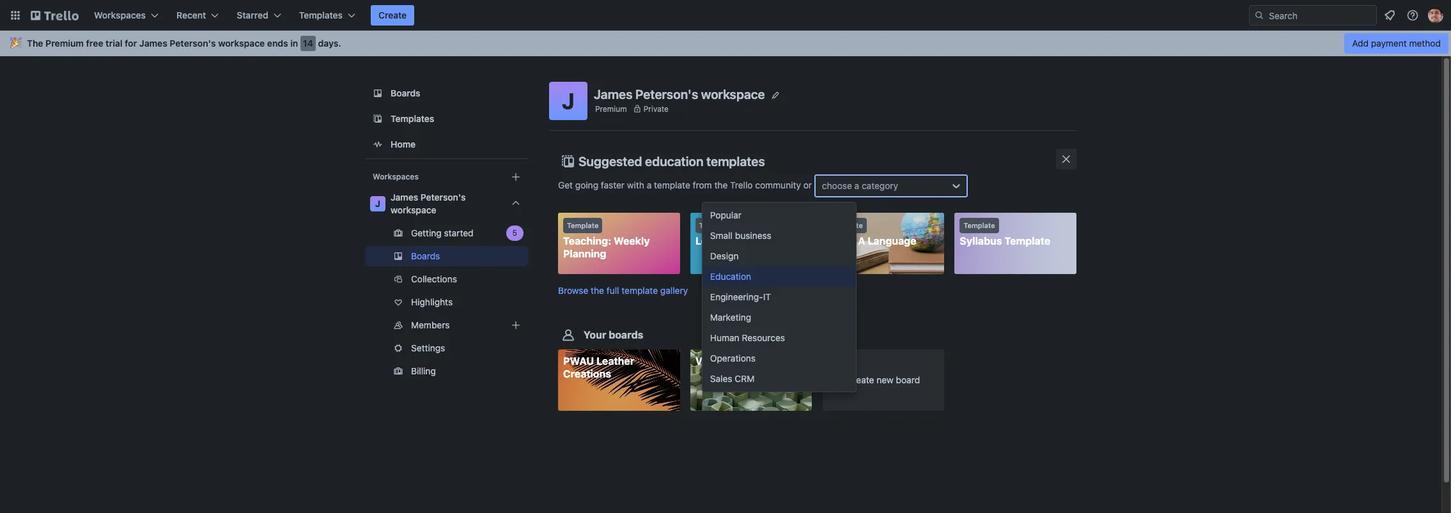 Task type: vqa. For each thing, say whether or not it's contained in the screenshot.
banner
yes



Task type: locate. For each thing, give the bounding box(es) containing it.
learn
[[828, 235, 856, 247]]

1 vertical spatial create
[[847, 375, 875, 386]]

0 vertical spatial james peterson's workspace
[[594, 87, 765, 101]]

billing link
[[365, 361, 529, 382]]

0 horizontal spatial create
[[379, 10, 407, 20]]

template up syllabus on the top right of the page
[[964, 221, 996, 230]]

confetti image
[[10, 38, 22, 49]]

1 horizontal spatial the
[[715, 180, 728, 190]]

0 horizontal spatial planning
[[564, 248, 607, 260]]

0 horizontal spatial workspace
[[218, 38, 265, 49]]

0 vertical spatial peterson's
[[170, 38, 216, 49]]

a right with
[[647, 180, 652, 190]]

planning right small
[[733, 235, 776, 247]]

james peterson's workspace
[[594, 87, 765, 101], [391, 192, 466, 216]]

create for create new board
[[847, 375, 875, 386]]

planning down teaching: at the left of the page
[[564, 248, 607, 260]]

banner
[[0, 31, 1452, 56]]

j
[[562, 88, 575, 114], [375, 198, 381, 209]]

0 vertical spatial templates
[[299, 10, 343, 20]]

templates
[[707, 154, 765, 169]]

premium right j button on the left of the page
[[595, 104, 627, 114]]

0 vertical spatial premium
[[45, 38, 84, 49]]

0 horizontal spatial james
[[139, 38, 168, 49]]

peterson's up 'getting started'
[[421, 192, 466, 203]]

boards link
[[365, 82, 529, 105], [365, 246, 529, 267]]

create new board
[[847, 375, 921, 386]]

free
[[86, 38, 103, 49]]

design
[[711, 251, 739, 262]]

0 vertical spatial james
[[139, 38, 168, 49]]

j inside button
[[562, 88, 575, 114]]

1 horizontal spatial create
[[847, 375, 875, 386]]

templates
[[299, 10, 343, 20], [391, 113, 435, 124]]

a right choose
[[855, 180, 860, 191]]

0 vertical spatial create
[[379, 10, 407, 20]]

0 vertical spatial j
[[562, 88, 575, 114]]

2 vertical spatial james
[[391, 192, 418, 203]]

crm
[[735, 374, 755, 384]]

james up getting
[[391, 192, 418, 203]]

templates up home
[[391, 113, 435, 124]]

template for lesson
[[700, 221, 731, 230]]

create inside button
[[379, 10, 407, 20]]

your
[[584, 330, 607, 341]]

engineering-it
[[711, 292, 771, 303]]

pet
[[731, 356, 748, 367]]

james peterson's workspace up private
[[594, 87, 765, 101]]

0 horizontal spatial premium
[[45, 38, 84, 49]]

category
[[862, 180, 899, 191]]

search image
[[1255, 10, 1265, 20]]

template
[[567, 221, 599, 230], [700, 221, 731, 230], [832, 221, 863, 230], [964, 221, 996, 230], [1005, 235, 1051, 247]]

1 horizontal spatial james peterson's workspace
[[594, 87, 765, 101]]

create button
[[371, 5, 415, 26]]

forward image
[[526, 272, 542, 287]]

template down suggested education templates
[[654, 180, 691, 190]]

template up teaching: at the left of the page
[[567, 221, 599, 230]]

1 vertical spatial james
[[594, 87, 633, 101]]

the right from
[[715, 180, 728, 190]]

home image
[[370, 137, 386, 152]]

0 horizontal spatial templates
[[299, 10, 343, 20]]

template inside template teaching: weekly planning
[[567, 221, 599, 230]]

full
[[607, 285, 620, 296]]

templates up days.
[[299, 10, 343, 20]]

peterson's inside banner
[[170, 38, 216, 49]]

0 horizontal spatial workspaces
[[94, 10, 146, 20]]

workspaces up trial
[[94, 10, 146, 20]]

1 horizontal spatial planning
[[733, 235, 776, 247]]

0 vertical spatial planning
[[733, 235, 776, 247]]

starred
[[237, 10, 268, 20]]

workspace
[[218, 38, 265, 49], [702, 87, 765, 101], [391, 205, 437, 216]]

1 vertical spatial template
[[622, 285, 658, 296]]

community
[[756, 180, 801, 190]]

1 boards link from the top
[[365, 82, 529, 105]]

planning
[[733, 235, 776, 247], [564, 248, 607, 260]]

template teaching: weekly planning
[[564, 221, 650, 260]]

0 vertical spatial workspaces
[[94, 10, 146, 20]]

0 vertical spatial template
[[654, 180, 691, 190]]

board image
[[370, 86, 386, 101]]

language
[[868, 235, 917, 247]]

2 horizontal spatial james
[[594, 87, 633, 101]]

2 horizontal spatial peterson's
[[636, 87, 699, 101]]

1 horizontal spatial premium
[[595, 104, 627, 114]]

0 horizontal spatial j
[[375, 198, 381, 209]]

boards link up templates link at top left
[[365, 82, 529, 105]]

payment
[[1372, 38, 1408, 49]]

james peterson's workspace up getting
[[391, 192, 466, 216]]

workspaces inside dropdown button
[[94, 10, 146, 20]]

templates link
[[365, 107, 529, 130]]

human
[[711, 333, 740, 343]]

create for create
[[379, 10, 407, 20]]

2 horizontal spatial workspace
[[702, 87, 765, 101]]

template right full
[[622, 285, 658, 296]]

boards down getting
[[411, 251, 440, 262]]

1 vertical spatial j
[[375, 198, 381, 209]]

template for teaching:
[[567, 221, 599, 230]]

pwau leather creations
[[564, 356, 635, 380]]

templates inside popup button
[[299, 10, 343, 20]]

0 vertical spatial the
[[715, 180, 728, 190]]

the
[[715, 180, 728, 190], [591, 285, 604, 296]]

home link
[[365, 133, 529, 156]]

0 horizontal spatial peterson's
[[170, 38, 216, 49]]

boards right board icon on the left top of the page
[[391, 88, 421, 99]]

1 horizontal spatial j
[[562, 88, 575, 114]]

0 horizontal spatial james peterson's workspace
[[391, 192, 466, 216]]

0 vertical spatial boards
[[391, 88, 421, 99]]

workspaces down home
[[373, 172, 419, 182]]

1 horizontal spatial templates
[[391, 113, 435, 124]]

add image
[[509, 318, 524, 333]]

template inside template lesson planning
[[700, 221, 731, 230]]

small business
[[711, 230, 772, 241]]

ends
[[267, 38, 288, 49]]

1 horizontal spatial james
[[391, 192, 418, 203]]

2 vertical spatial workspace
[[391, 205, 437, 216]]

template learn a language
[[828, 221, 917, 247]]

create
[[379, 10, 407, 20], [847, 375, 875, 386]]

peterson's down recent
[[170, 38, 216, 49]]

method
[[1410, 38, 1442, 49]]

the left full
[[591, 285, 604, 296]]

in
[[291, 38, 298, 49]]

1 vertical spatial premium
[[595, 104, 627, 114]]

0 vertical spatial workspace
[[218, 38, 265, 49]]

billing
[[411, 366, 436, 377]]

1 vertical spatial the
[[591, 285, 604, 296]]

1 vertical spatial workspaces
[[373, 172, 419, 182]]

boards link down 'getting started'
[[365, 246, 529, 267]]

premium down back to home image
[[45, 38, 84, 49]]

template up learn
[[832, 221, 863, 230]]

your boards
[[584, 330, 644, 341]]

1 horizontal spatial workspace
[[391, 205, 437, 216]]

1 horizontal spatial peterson's
[[421, 192, 466, 203]]

1 vertical spatial planning
[[564, 248, 607, 260]]

template up small
[[700, 221, 731, 230]]

peterson's up private
[[636, 87, 699, 101]]

marketing
[[711, 312, 752, 323]]

boards
[[609, 330, 644, 341]]

0 vertical spatial boards link
[[365, 82, 529, 105]]

1 horizontal spatial a
[[855, 180, 860, 191]]

choose a category
[[822, 180, 899, 191]]

gallery
[[661, 285, 688, 296]]

virtual pet game
[[696, 356, 779, 367]]

with
[[627, 180, 645, 190]]

james right for
[[139, 38, 168, 49]]

template
[[654, 180, 691, 190], [622, 285, 658, 296]]

2 vertical spatial peterson's
[[421, 192, 466, 203]]

banner containing 🎉
[[0, 31, 1452, 56]]

a
[[647, 180, 652, 190], [855, 180, 860, 191]]

1 vertical spatial james peterson's workspace
[[391, 192, 466, 216]]

1 vertical spatial boards
[[411, 251, 440, 262]]

human resources
[[711, 333, 786, 343]]

james inside "james peterson's workspace"
[[391, 192, 418, 203]]

template inside template learn a language
[[832, 221, 863, 230]]

premium
[[45, 38, 84, 49], [595, 104, 627, 114]]

1 vertical spatial peterson's
[[636, 87, 699, 101]]

peterson's
[[170, 38, 216, 49], [636, 87, 699, 101], [421, 192, 466, 203]]

trial
[[106, 38, 123, 49]]

1 vertical spatial workspace
[[702, 87, 765, 101]]

2 boards link from the top
[[365, 246, 529, 267]]

james right j button on the left of the page
[[594, 87, 633, 101]]

get going faster with a template from the trello community or
[[558, 180, 815, 190]]

add payment method link
[[1345, 33, 1449, 54]]

open information menu image
[[1407, 9, 1420, 22]]

🎉 the premium free trial for james peterson's workspace ends in 14 days.
[[10, 38, 341, 49]]

1 vertical spatial boards link
[[365, 246, 529, 267]]

🎉
[[10, 38, 22, 49]]

leather
[[597, 356, 635, 367]]

boards
[[391, 88, 421, 99], [411, 251, 440, 262]]



Task type: describe. For each thing, give the bounding box(es) containing it.
template for learn
[[832, 221, 863, 230]]

recent button
[[169, 5, 227, 26]]

or
[[804, 180, 812, 190]]

business
[[735, 230, 772, 241]]

suggested
[[579, 154, 643, 169]]

getting
[[411, 228, 442, 239]]

choose
[[822, 180, 853, 191]]

trello
[[731, 180, 753, 190]]

members link
[[365, 315, 529, 336]]

settings link
[[365, 338, 529, 359]]

education
[[645, 154, 704, 169]]

planning inside template teaching: weekly planning
[[564, 248, 607, 260]]

sales
[[711, 374, 733, 384]]

workspaces button
[[86, 5, 166, 26]]

days.
[[318, 38, 341, 49]]

weekly
[[614, 235, 650, 247]]

recent
[[177, 10, 206, 20]]

peterson's inside "james peterson's workspace"
[[421, 192, 466, 203]]

templates button
[[291, 5, 363, 26]]

back to home image
[[31, 5, 79, 26]]

getting started
[[411, 228, 474, 239]]

sales crm
[[711, 374, 755, 384]]

private
[[644, 104, 669, 114]]

james inside banner
[[139, 38, 168, 49]]

members
[[411, 320, 450, 331]]

lesson
[[696, 235, 731, 247]]

create a workspace image
[[509, 170, 524, 185]]

james peterson (jamespeterson93) image
[[1429, 8, 1444, 23]]

virtual
[[696, 356, 729, 367]]

engineering-
[[711, 292, 764, 303]]

small
[[711, 230, 733, 241]]

starred button
[[229, 5, 289, 26]]

highlights link
[[365, 292, 529, 313]]

Search field
[[1265, 6, 1377, 25]]

faster
[[601, 180, 625, 190]]

teaching:
[[564, 235, 612, 247]]

game
[[750, 356, 779, 367]]

0 notifications image
[[1383, 8, 1398, 23]]

browse the full template gallery
[[558, 285, 688, 296]]

a
[[858, 235, 866, 247]]

0 horizontal spatial a
[[647, 180, 652, 190]]

template board image
[[370, 111, 386, 127]]

started
[[444, 228, 474, 239]]

board
[[897, 375, 921, 386]]

get
[[558, 180, 573, 190]]

primary element
[[0, 0, 1452, 31]]

collections link
[[365, 269, 542, 290]]

browse the full template gallery link
[[558, 285, 688, 296]]

suggested education templates
[[579, 154, 765, 169]]

virtual pet game link
[[691, 350, 813, 411]]

pwau
[[564, 356, 594, 367]]

new
[[877, 375, 894, 386]]

forward image
[[526, 226, 542, 241]]

home
[[391, 139, 416, 150]]

1 horizontal spatial workspaces
[[373, 172, 419, 182]]

highlights
[[411, 297, 453, 308]]

popular
[[711, 210, 742, 221]]

premium inside banner
[[45, 38, 84, 49]]

from
[[693, 180, 712, 190]]

0 horizontal spatial the
[[591, 285, 604, 296]]

template right syllabus on the top right of the page
[[1005, 235, 1051, 247]]

for
[[125, 38, 137, 49]]

14
[[303, 38, 313, 49]]

planning inside template lesson planning
[[733, 235, 776, 247]]

creations
[[564, 369, 612, 380]]

operations
[[711, 353, 756, 364]]

settings
[[411, 343, 445, 354]]

it
[[764, 292, 771, 303]]

collections
[[411, 274, 457, 285]]

browse
[[558, 285, 589, 296]]

going
[[576, 180, 599, 190]]

template syllabus template
[[960, 221, 1051, 247]]

1 vertical spatial templates
[[391, 113, 435, 124]]

education
[[711, 271, 752, 282]]

j button
[[549, 82, 588, 120]]

syllabus
[[960, 235, 1003, 247]]

add payment method
[[1353, 38, 1442, 49]]

pwau leather creations link
[[558, 350, 680, 411]]

template for syllabus
[[964, 221, 996, 230]]

template lesson planning
[[696, 221, 776, 247]]

add
[[1353, 38, 1369, 49]]

workspace inside "james peterson's workspace"
[[391, 205, 437, 216]]

5
[[513, 228, 517, 238]]



